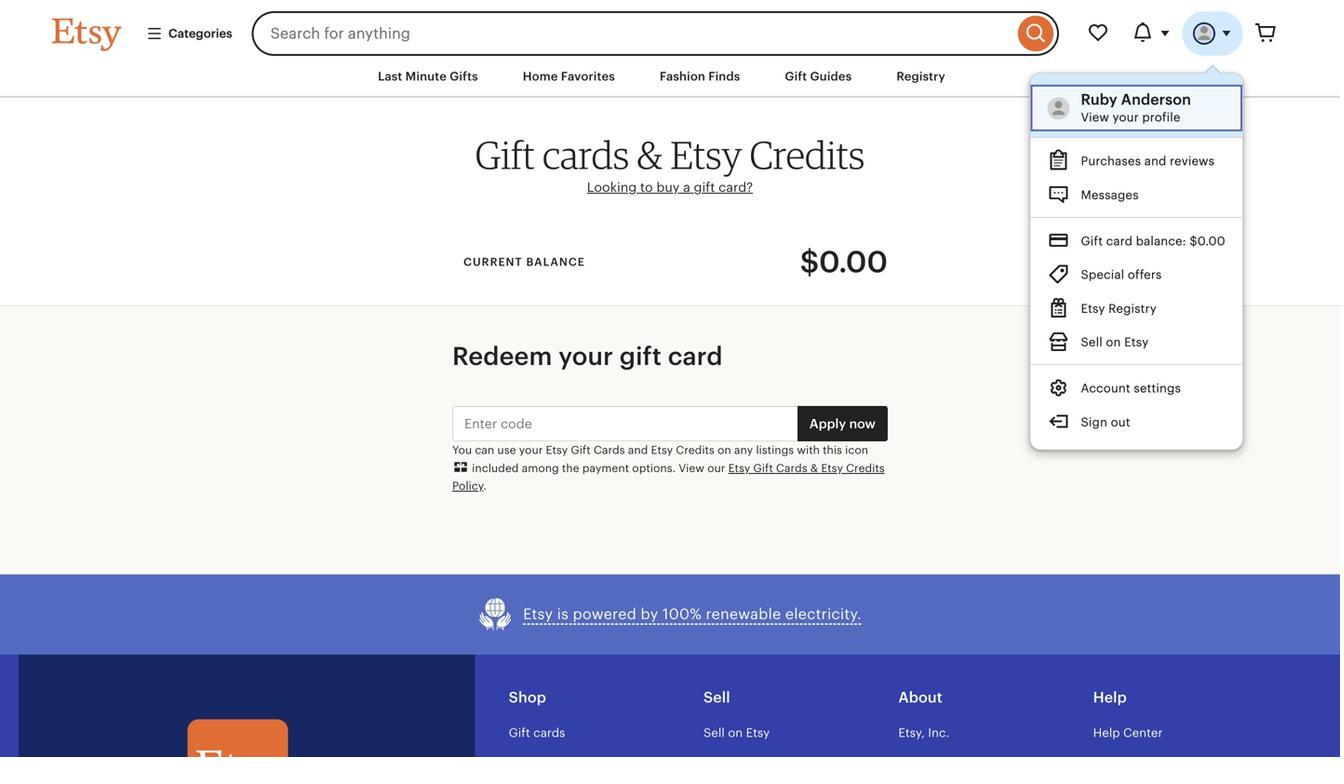 Task type: locate. For each thing, give the bounding box(es) containing it.
1 horizontal spatial ruby anderson's avatar image
[[1194, 22, 1216, 45]]

shop
[[509, 689, 547, 706]]

your up among
[[519, 444, 543, 456]]

2 help from the top
[[1094, 726, 1121, 740]]

gift up 'special'
[[1082, 234, 1104, 248]]

0 horizontal spatial sell on etsy
[[704, 726, 770, 740]]

on
[[1107, 335, 1122, 349], [718, 444, 732, 456], [728, 726, 743, 740]]

and
[[1145, 154, 1167, 168], [628, 444, 648, 456]]

1 horizontal spatial your
[[559, 342, 614, 371]]

special offers
[[1082, 268, 1163, 282]]

gift inside gift guides link
[[785, 69, 808, 83]]

cards inside etsy gift cards & etsy credits policy
[[776, 462, 808, 474]]

gift for gift card balance: $ 0.00
[[1082, 234, 1104, 248]]

0 vertical spatial sell
[[1082, 335, 1103, 349]]

1 vertical spatial your
[[559, 342, 614, 371]]

etsy is powered by 100% renewable electricity.
[[523, 606, 862, 623]]

and left reviews
[[1145, 154, 1167, 168]]

special offers link
[[1031, 257, 1243, 291]]

help up help center link
[[1094, 689, 1128, 706]]

&
[[637, 131, 663, 178], [811, 462, 819, 474]]

gift guides
[[785, 69, 852, 83]]

your down "ruby"
[[1113, 110, 1140, 124]]

view down "ruby"
[[1082, 110, 1110, 124]]

0 horizontal spatial cards
[[594, 444, 625, 456]]

help
[[1094, 689, 1128, 706], [1094, 726, 1121, 740]]

and up options.
[[628, 444, 648, 456]]

1 horizontal spatial view
[[1082, 110, 1110, 124]]

cards inside 'gift cards & etsy credits looking to buy a gift card?'
[[543, 131, 630, 178]]

registry right guides
[[897, 69, 946, 83]]

menu bar
[[19, 56, 1322, 98]]

0 horizontal spatial sell on etsy link
[[704, 726, 770, 740]]

you can use your etsy gift cards and etsy credits on any listings with this icon
[[453, 444, 869, 456]]

1 horizontal spatial and
[[1145, 154, 1167, 168]]

0 vertical spatial and
[[1145, 154, 1167, 168]]

1 horizontal spatial card
[[1107, 234, 1133, 248]]

1 vertical spatial sell on etsy
[[704, 726, 770, 740]]

a
[[684, 180, 691, 195]]

account
[[1082, 381, 1131, 395]]

gift down shop
[[509, 726, 530, 740]]

last
[[378, 69, 403, 83]]

1 vertical spatial gift
[[620, 342, 662, 371]]

gift up redeem your gift card text field
[[620, 342, 662, 371]]

& up to
[[637, 131, 663, 178]]

registry down special offers link
[[1109, 302, 1157, 316]]

0 horizontal spatial registry
[[897, 69, 946, 83]]

home favorites link
[[509, 60, 629, 93]]

inc.
[[929, 726, 950, 740]]

included among the payment options. view our
[[469, 462, 729, 474]]

1 horizontal spatial sell on etsy
[[1082, 335, 1149, 349]]

ruby anderson's avatar image left "ruby"
[[1048, 97, 1070, 119]]

registry
[[897, 69, 946, 83], [1109, 302, 1157, 316]]

1 vertical spatial cards
[[534, 726, 566, 740]]

cards down shop
[[534, 726, 566, 740]]

0 vertical spatial cards
[[543, 131, 630, 178]]

favorites
[[561, 69, 615, 83]]

gift for gift cards
[[509, 726, 530, 740]]

view
[[1082, 110, 1110, 124], [679, 462, 705, 474]]

credits up our
[[676, 444, 715, 456]]

sign
[[1082, 415, 1108, 429]]

1 vertical spatial card
[[668, 342, 723, 371]]

1 vertical spatial credits
[[676, 444, 715, 456]]

any
[[735, 444, 753, 456]]

ruby anderson view your profile
[[1082, 91, 1192, 124]]

0 horizontal spatial &
[[637, 131, 663, 178]]

0 horizontal spatial your
[[519, 444, 543, 456]]

1 vertical spatial cards
[[776, 462, 808, 474]]

categories
[[169, 26, 232, 40]]

this
[[823, 444, 843, 456]]

sell inside the ruby anderson "banner"
[[1082, 335, 1103, 349]]

home favorites
[[523, 69, 615, 83]]

registry inside the ruby anderson "banner"
[[1109, 302, 1157, 316]]

sell on etsy link
[[1031, 325, 1243, 359], [704, 726, 770, 740]]

0 vertical spatial registry
[[897, 69, 946, 83]]

sign out link
[[1031, 404, 1243, 438]]

0 horizontal spatial gift
[[620, 342, 662, 371]]

profile
[[1143, 110, 1181, 124]]

2 vertical spatial your
[[519, 444, 543, 456]]

etsy inside 'gift cards & etsy credits looking to buy a gift card?'
[[671, 131, 742, 178]]

gift for gift guides
[[785, 69, 808, 83]]

1 horizontal spatial &
[[811, 462, 819, 474]]

credits up card?
[[750, 131, 865, 178]]

credits inside etsy gift cards & etsy credits policy
[[847, 462, 885, 474]]

etsy gift cards & etsy credits policy
[[453, 462, 885, 492]]

account settings link
[[1031, 371, 1243, 404]]

0 vertical spatial card
[[1107, 234, 1133, 248]]

your inside ruby anderson view your profile
[[1113, 110, 1140, 124]]

last minute gifts link
[[364, 60, 492, 93]]

etsy is powered by 100% renewable electricity. button
[[479, 597, 862, 632]]

0 vertical spatial on
[[1107, 335, 1122, 349]]

gift
[[785, 69, 808, 83], [475, 131, 535, 178], [1082, 234, 1104, 248], [571, 444, 591, 456], [754, 462, 774, 474], [509, 726, 530, 740]]

your up redeem your gift card text field
[[559, 342, 614, 371]]

0 vertical spatial help
[[1094, 689, 1128, 706]]

current
[[464, 256, 523, 268]]

guides
[[811, 69, 852, 83]]

1 horizontal spatial cards
[[776, 462, 808, 474]]

cards down with
[[776, 462, 808, 474]]

1 vertical spatial ruby anderson's avatar image
[[1048, 97, 1070, 119]]

1 vertical spatial and
[[628, 444, 648, 456]]

options.
[[633, 462, 676, 474]]

gift down home
[[475, 131, 535, 178]]

0 vertical spatial credits
[[750, 131, 865, 178]]

gift down the listings
[[754, 462, 774, 474]]

$
[[1190, 234, 1198, 248]]

gift cards
[[509, 726, 566, 740]]

offers
[[1128, 268, 1163, 282]]

2 horizontal spatial your
[[1113, 110, 1140, 124]]

1 vertical spatial help
[[1094, 726, 1121, 740]]

2 vertical spatial on
[[728, 726, 743, 740]]

credits inside 'gift cards & etsy credits looking to buy a gift card?'
[[750, 131, 865, 178]]

0.00
[[1198, 234, 1226, 248]]

1 vertical spatial &
[[811, 462, 819, 474]]

& inside 'gift cards & etsy credits looking to buy a gift card?'
[[637, 131, 663, 178]]

etsy
[[671, 131, 742, 178], [1082, 302, 1106, 316], [1125, 335, 1149, 349], [546, 444, 568, 456], [651, 444, 673, 456], [729, 462, 751, 474], [822, 462, 844, 474], [523, 606, 553, 623], [746, 726, 770, 740]]

categories button
[[132, 17, 246, 50]]

0 vertical spatial view
[[1082, 110, 1110, 124]]

gift inside the ruby anderson "banner"
[[1082, 234, 1104, 248]]

cards
[[543, 131, 630, 178], [534, 726, 566, 740]]

view left our
[[679, 462, 705, 474]]

sell
[[1082, 335, 1103, 349], [704, 689, 731, 706], [704, 726, 725, 740]]

credits down icon at the right bottom of page
[[847, 462, 885, 474]]

gift inside 'gift cards & etsy credits looking to buy a gift card?'
[[475, 131, 535, 178]]

0 vertical spatial gift
[[694, 180, 716, 195]]

card
[[1107, 234, 1133, 248], [668, 342, 723, 371]]

cards up payment
[[594, 444, 625, 456]]

your
[[1113, 110, 1140, 124], [559, 342, 614, 371], [519, 444, 543, 456]]

0 horizontal spatial view
[[679, 462, 705, 474]]

gift right a
[[694, 180, 716, 195]]

balance
[[527, 256, 586, 268]]

etsy, inc.
[[899, 726, 950, 740]]

with
[[797, 444, 820, 456]]

None search field
[[252, 11, 1060, 56]]

1 horizontal spatial gift
[[694, 180, 716, 195]]

1 horizontal spatial registry
[[1109, 302, 1157, 316]]

ruby anderson's avatar image up the view your profile element
[[1194, 22, 1216, 45]]

0 vertical spatial sell on etsy
[[1082, 335, 1149, 349]]

help left "center"
[[1094, 726, 1121, 740]]

cards for gift cards & etsy credits looking to buy a gift card?
[[543, 131, 630, 178]]

0 vertical spatial &
[[637, 131, 663, 178]]

among
[[522, 462, 559, 474]]

policy
[[453, 480, 484, 492]]

sell on etsy
[[1082, 335, 1149, 349], [704, 726, 770, 740]]

None submit
[[798, 406, 888, 441]]

0 vertical spatial cards
[[594, 444, 625, 456]]

0 horizontal spatial ruby anderson's avatar image
[[1048, 97, 1070, 119]]

gift left guides
[[785, 69, 808, 83]]

etsy registry
[[1082, 302, 1157, 316]]

1 horizontal spatial sell on etsy link
[[1031, 325, 1243, 359]]

100%
[[663, 606, 702, 623]]

use
[[498, 444, 516, 456]]

ruby anderson banner
[[19, 0, 1322, 450]]

ruby anderson's avatar image
[[1194, 22, 1216, 45], [1048, 97, 1070, 119]]

1 vertical spatial registry
[[1109, 302, 1157, 316]]

gift
[[694, 180, 716, 195], [620, 342, 662, 371]]

looking
[[587, 180, 637, 195]]

redeem
[[453, 342, 553, 371]]

1 help from the top
[[1094, 689, 1128, 706]]

renewable
[[706, 606, 782, 623]]

& down with
[[811, 462, 819, 474]]

your for anderson
[[1113, 110, 1140, 124]]

credits
[[750, 131, 865, 178], [676, 444, 715, 456], [847, 462, 885, 474]]

0 vertical spatial your
[[1113, 110, 1140, 124]]

0 vertical spatial sell on etsy link
[[1031, 325, 1243, 359]]

2 vertical spatial credits
[[847, 462, 885, 474]]

sell on etsy inside the ruby anderson "banner"
[[1082, 335, 1149, 349]]

1 vertical spatial sell on etsy link
[[704, 726, 770, 740]]

cards up looking
[[543, 131, 630, 178]]



Task type: vqa. For each thing, say whether or not it's contained in the screenshot.
right Accessories
no



Task type: describe. For each thing, give the bounding box(es) containing it.
anderson
[[1122, 91, 1192, 108]]

minute
[[406, 69, 447, 83]]

0 vertical spatial ruby anderson's avatar image
[[1194, 22, 1216, 45]]

purchases and reviews link
[[1031, 144, 1243, 177]]

menu bar containing last minute gifts
[[19, 56, 1322, 98]]

gift cards link
[[509, 726, 566, 740]]

account settings
[[1082, 381, 1182, 395]]

help for help center
[[1094, 726, 1121, 740]]

is
[[557, 606, 569, 623]]

0 horizontal spatial card
[[668, 342, 723, 371]]

view inside ruby anderson view your profile
[[1082, 110, 1110, 124]]

none search field inside the ruby anderson "banner"
[[252, 11, 1060, 56]]

redeem your gift card
[[453, 342, 723, 371]]

Search for anything text field
[[252, 11, 1014, 56]]

etsy,
[[899, 726, 925, 740]]

looking to buy a gift card? link
[[587, 180, 753, 195]]

view your profile element
[[1082, 90, 1226, 109]]

gift inside 'gift cards & etsy credits looking to buy a gift card?'
[[694, 180, 716, 195]]

help for help
[[1094, 689, 1128, 706]]

gift up 'the' on the bottom left
[[571, 444, 591, 456]]

on inside sell on etsy link
[[1107, 335, 1122, 349]]

home
[[523, 69, 558, 83]]

fashion finds
[[660, 69, 741, 83]]

card?
[[719, 180, 753, 195]]

gift guides link
[[771, 60, 866, 93]]

about
[[899, 689, 943, 706]]

1 vertical spatial view
[[679, 462, 705, 474]]

cards for gift cards
[[534, 726, 566, 740]]

current balance
[[464, 256, 586, 268]]

last minute gifts
[[378, 69, 478, 83]]

ruby
[[1082, 91, 1118, 108]]

special
[[1082, 268, 1125, 282]]

payment
[[583, 462, 630, 474]]

help center link
[[1094, 726, 1163, 740]]

settings
[[1135, 381, 1182, 395]]

gifts
[[450, 69, 478, 83]]

.
[[484, 480, 487, 492]]

gift inside etsy gift cards & etsy credits policy
[[754, 462, 774, 474]]

reviews
[[1171, 154, 1215, 168]]

messages link
[[1031, 177, 1243, 211]]

icon
[[846, 444, 869, 456]]

registry link
[[883, 60, 960, 93]]

registry inside 'link'
[[897, 69, 946, 83]]

etsy registry link
[[1031, 291, 1243, 325]]

your for can
[[519, 444, 543, 456]]

& inside etsy gift cards & etsy credits policy
[[811, 462, 819, 474]]

card inside the ruby anderson "banner"
[[1107, 234, 1133, 248]]

fashion finds link
[[646, 60, 755, 93]]

powered
[[573, 606, 637, 623]]

gift card balance: $ 0.00
[[1082, 234, 1226, 248]]

out
[[1112, 415, 1131, 429]]

Redeem your gift card text field
[[453, 406, 799, 441]]

finds
[[709, 69, 741, 83]]

1 vertical spatial on
[[718, 444, 732, 456]]

included
[[472, 462, 519, 474]]

by
[[641, 606, 659, 623]]

etsy gift cards & etsy credits policy link
[[453, 462, 885, 492]]

etsy inside button
[[523, 606, 553, 623]]

fashion
[[660, 69, 706, 83]]

gift for gift cards & etsy credits looking to buy a gift card?
[[475, 131, 535, 178]]

can
[[475, 444, 495, 456]]

purchases
[[1082, 154, 1142, 168]]

sign out
[[1082, 415, 1131, 429]]

$0.00
[[800, 245, 888, 279]]

1 vertical spatial sell
[[704, 689, 731, 706]]

help center
[[1094, 726, 1163, 740]]

you
[[453, 444, 472, 456]]

center
[[1124, 726, 1163, 740]]

2 vertical spatial sell
[[704, 726, 725, 740]]

balance:
[[1137, 234, 1187, 248]]

purchases and reviews
[[1082, 154, 1215, 168]]

gift cards & etsy credits looking to buy a gift card?
[[475, 131, 865, 195]]

the
[[562, 462, 580, 474]]

electricity.
[[786, 606, 862, 623]]

buy
[[657, 180, 680, 195]]

to
[[641, 180, 653, 195]]

etsy, inc. link
[[899, 726, 950, 740]]

0 horizontal spatial and
[[628, 444, 648, 456]]

listings
[[756, 444, 794, 456]]

messages
[[1082, 188, 1140, 202]]

and inside "banner"
[[1145, 154, 1167, 168]]

our
[[708, 462, 726, 474]]



